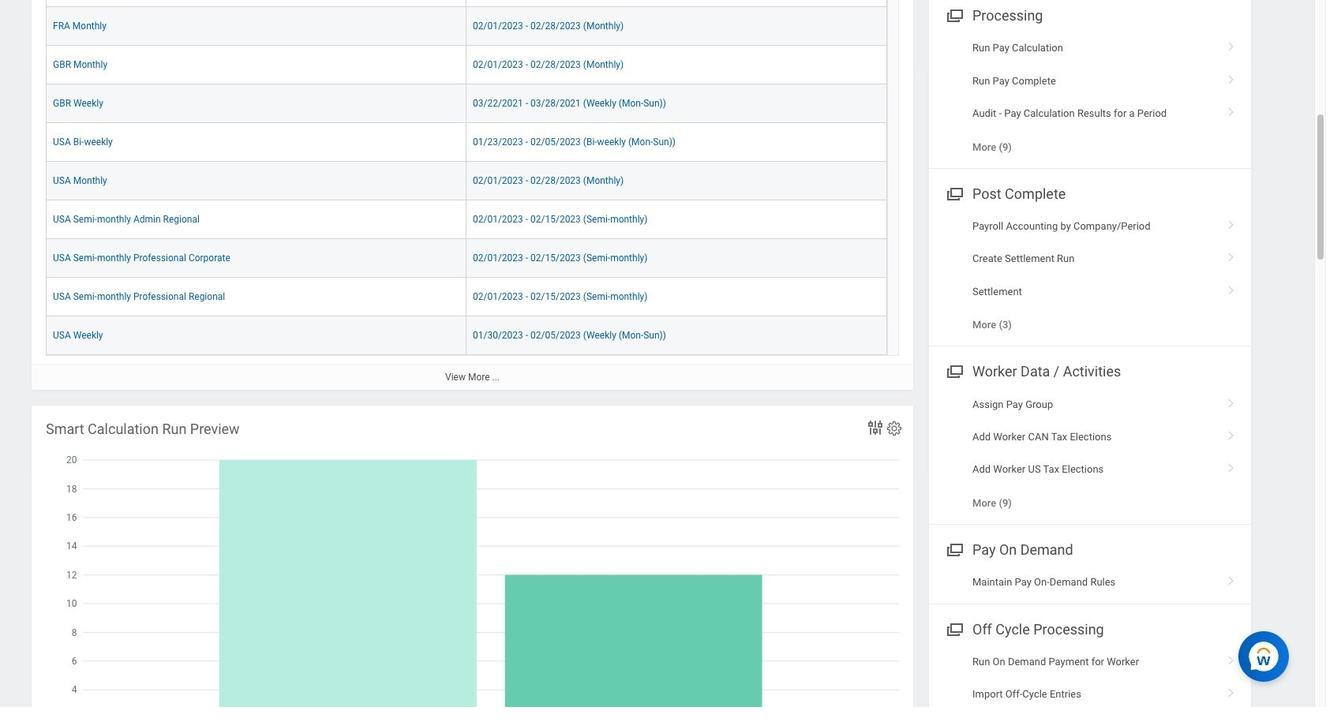 Task type: locate. For each thing, give the bounding box(es) containing it.
10 row from the top
[[46, 316, 887, 355]]

4 chevron right image from the top
[[1221, 426, 1242, 441]]

menu group image for second list from the bottom of the page
[[943, 360, 965, 382]]

2 cell from the left
[[467, 0, 887, 7]]

2 menu group image from the top
[[943, 360, 965, 382]]

menu group image
[[943, 182, 965, 204], [943, 360, 965, 382], [943, 539, 965, 560], [943, 618, 965, 639]]

1 menu group image from the top
[[943, 182, 965, 204]]

cell
[[46, 0, 467, 7], [467, 0, 887, 7]]

chevron right image
[[1221, 69, 1242, 85], [1221, 247, 1242, 263], [1221, 393, 1242, 409], [1221, 426, 1242, 441]]

chevron right image for fifth chevron right image from the bottom of the page
[[1221, 247, 1242, 263]]

row
[[46, 0, 887, 7], [46, 7, 887, 46], [46, 46, 887, 84], [46, 84, 887, 123], [46, 123, 887, 162], [46, 162, 887, 200], [46, 200, 887, 239], [46, 239, 887, 278], [46, 278, 887, 316], [46, 316, 887, 355]]

list
[[929, 32, 1251, 163], [929, 210, 1251, 341], [929, 388, 1251, 520], [929, 646, 1251, 707]]

2 row from the top
[[46, 7, 887, 46]]

4 menu group image from the top
[[943, 618, 965, 639]]

7 row from the top
[[46, 200, 887, 239]]

smart calculation run preview element
[[32, 406, 913, 707]]

3 row from the top
[[46, 46, 887, 84]]

8 chevron right image from the top
[[1221, 683, 1242, 699]]

4 chevron right image from the top
[[1221, 280, 1242, 296]]

1 chevron right image from the top
[[1221, 69, 1242, 85]]

3 chevron right image from the top
[[1221, 215, 1242, 231]]

5 row from the top
[[46, 123, 887, 162]]

chevron right image
[[1221, 37, 1242, 52], [1221, 102, 1242, 118], [1221, 215, 1242, 231], [1221, 280, 1242, 296], [1221, 458, 1242, 474], [1221, 571, 1242, 587], [1221, 650, 1242, 666], [1221, 683, 1242, 699]]

6 chevron right image from the top
[[1221, 571, 1242, 587]]

5 chevron right image from the top
[[1221, 458, 1242, 474]]

regular payroll processing element
[[32, 0, 913, 390]]

2 chevron right image from the top
[[1221, 247, 1242, 263]]

menu group image for second list from the top
[[943, 182, 965, 204]]

7 chevron right image from the top
[[1221, 650, 1242, 666]]

menu group image
[[943, 4, 965, 25]]



Task type: vqa. For each thing, say whether or not it's contained in the screenshot.
3rd chevron right icon from the top of the page
yes



Task type: describe. For each thing, give the bounding box(es) containing it.
4 list from the top
[[929, 646, 1251, 707]]

menu group image for fourth list from the top of the page
[[943, 618, 965, 639]]

8 row from the top
[[46, 239, 887, 278]]

1 cell from the left
[[46, 0, 467, 7]]

3 chevron right image from the top
[[1221, 393, 1242, 409]]

1 row from the top
[[46, 0, 887, 7]]

1 list from the top
[[929, 32, 1251, 163]]

chevron right image for 4th chevron right image from the bottom of the page
[[1221, 426, 1242, 441]]

6 row from the top
[[46, 162, 887, 200]]

1 chevron right image from the top
[[1221, 37, 1242, 52]]

9 row from the top
[[46, 278, 887, 316]]

chevron right image for seventh chevron right image from the bottom
[[1221, 69, 1242, 85]]

2 list from the top
[[929, 210, 1251, 341]]

3 menu group image from the top
[[943, 539, 965, 560]]

2 chevron right image from the top
[[1221, 102, 1242, 118]]

4 row from the top
[[46, 84, 887, 123]]

3 list from the top
[[929, 388, 1251, 520]]



